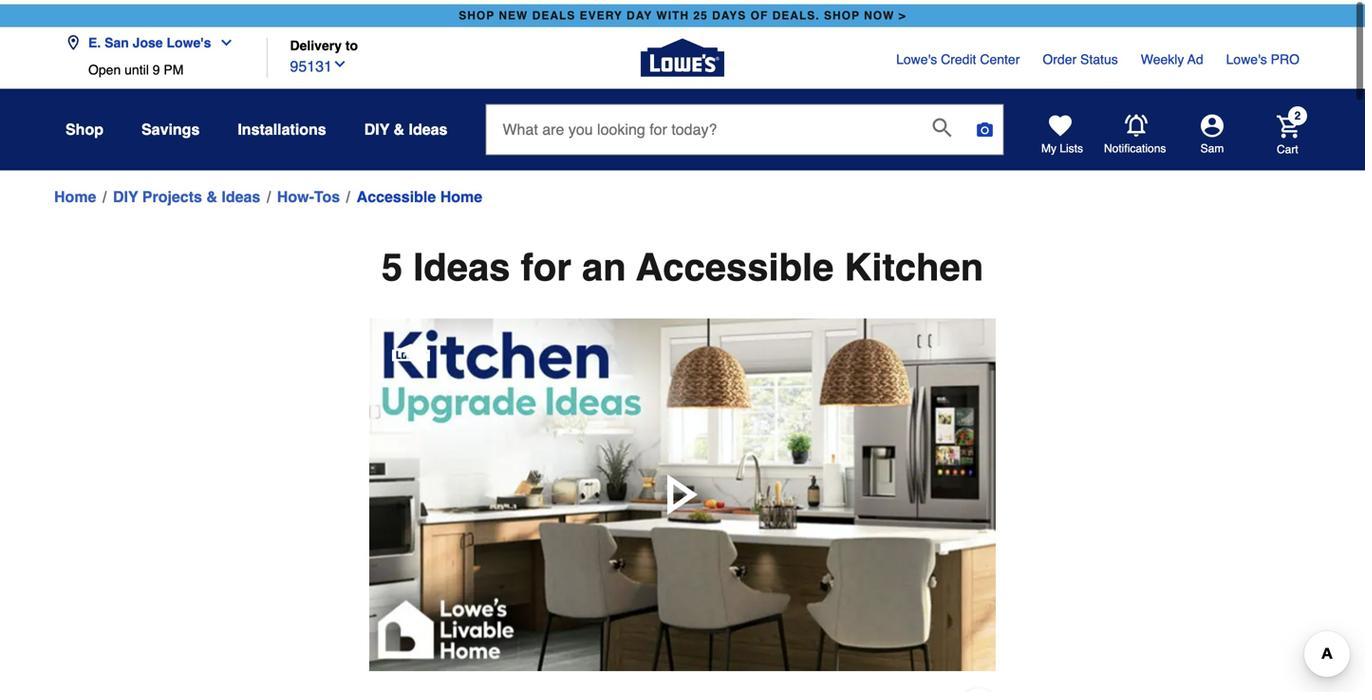 Task type: vqa. For each thing, say whether or not it's contained in the screenshot.
How-Tos
yes



Task type: describe. For each thing, give the bounding box(es) containing it.
kitchen
[[845, 241, 984, 285]]

& inside button
[[394, 116, 405, 134]]

deals.
[[773, 5, 820, 18]]

chevron down image
[[332, 52, 348, 67]]

accessible inside "link"
[[357, 184, 436, 201]]

order status link
[[1043, 46, 1119, 65]]

my lists
[[1042, 138, 1084, 151]]

25
[[694, 5, 708, 18]]

2 vertical spatial ideas
[[413, 241, 511, 285]]

5
[[382, 241, 403, 285]]

sam button
[[1167, 110, 1259, 152]]

installations
[[238, 116, 326, 134]]

lowe's for lowe's pro
[[1227, 47, 1268, 63]]

shop new deals every day with 25 days of deals. shop now > link
[[455, 0, 911, 23]]

every
[[580, 5, 623, 18]]

95131
[[290, 53, 332, 71]]

lowe's inside button
[[167, 31, 211, 46]]

lists
[[1060, 138, 1084, 151]]

home link
[[54, 181, 96, 204]]

a video describing how to create a more accessible, safe and user friendly kitchen. image
[[369, 314, 996, 667]]

days
[[712, 5, 747, 18]]

5 ideas for an accessible kitchen
[[382, 241, 984, 285]]

my
[[1042, 138, 1057, 151]]

1 home from the left
[[54, 184, 96, 201]]

e. san jose lowe's button
[[66, 19, 242, 58]]

95131 button
[[290, 49, 348, 74]]

tos
[[314, 184, 340, 201]]

day
[[627, 5, 653, 18]]

accessible home
[[357, 184, 483, 201]]

weekly ad
[[1141, 47, 1204, 63]]

2 shop from the left
[[824, 5, 860, 18]]

open
[[88, 58, 121, 73]]

order
[[1043, 47, 1077, 63]]

status
[[1081, 47, 1119, 63]]

jose
[[133, 31, 163, 46]]

savings button
[[142, 108, 200, 142]]

center
[[981, 47, 1020, 63]]

e. san jose lowe's
[[88, 31, 211, 46]]

ideas inside button
[[409, 116, 448, 134]]

new
[[499, 5, 528, 18]]

e.
[[88, 31, 101, 46]]

search image
[[933, 114, 952, 133]]

>
[[899, 5, 907, 18]]

1 shop from the left
[[459, 5, 495, 18]]

an
[[582, 241, 627, 285]]

of
[[751, 5, 769, 18]]

camera image
[[976, 116, 995, 135]]

location image
[[66, 31, 81, 46]]

delivery
[[290, 34, 342, 49]]

1 vertical spatial accessible
[[636, 241, 834, 285]]

shop button
[[66, 108, 104, 142]]

diy projects & ideas
[[113, 184, 261, 201]]

lowe's home improvement cart image
[[1278, 111, 1300, 134]]

deals
[[533, 5, 576, 18]]

weekly
[[1141, 47, 1185, 63]]

pro
[[1272, 47, 1300, 63]]

diy & ideas
[[364, 116, 448, 134]]

credit
[[941, 47, 977, 63]]

diy & ideas button
[[364, 108, 448, 142]]

san
[[105, 31, 129, 46]]



Task type: locate. For each thing, give the bounding box(es) containing it.
diy up accessible home on the left of the page
[[364, 116, 390, 134]]

1 horizontal spatial accessible
[[636, 241, 834, 285]]

0 vertical spatial accessible
[[357, 184, 436, 201]]

how-tos
[[277, 184, 340, 201]]

0 horizontal spatial &
[[206, 184, 217, 201]]

diy for diy projects & ideas
[[113, 184, 138, 201]]

my lists link
[[1042, 110, 1084, 152]]

lowe's
[[167, 31, 211, 46], [897, 47, 938, 63], [1227, 47, 1268, 63]]

lowe's pro
[[1227, 47, 1300, 63]]

lowe's home improvement lists image
[[1050, 110, 1072, 133]]

1 horizontal spatial lowe's
[[897, 47, 938, 63]]

diy projects & ideas link
[[113, 181, 261, 204]]

projects
[[142, 184, 202, 201]]

open until 9 pm
[[88, 58, 184, 73]]

diy inside button
[[364, 116, 390, 134]]

ad
[[1188, 47, 1204, 63]]

shop new deals every day with 25 days of deals. shop now >
[[459, 5, 907, 18]]

lowe's credit center link
[[897, 46, 1020, 65]]

delivery to
[[290, 34, 358, 49]]

None search field
[[486, 100, 1004, 168]]

accessible home link
[[357, 181, 483, 204]]

1 horizontal spatial shop
[[824, 5, 860, 18]]

home down shop button
[[54, 184, 96, 201]]

lowe's credit center
[[897, 47, 1020, 63]]

how-tos link
[[277, 181, 340, 204]]

1 horizontal spatial home
[[440, 184, 483, 201]]

&
[[394, 116, 405, 134], [206, 184, 217, 201]]

order status
[[1043, 47, 1119, 63]]

weekly ad link
[[1141, 46, 1204, 65]]

1 vertical spatial ideas
[[222, 184, 261, 201]]

accessible
[[357, 184, 436, 201], [636, 241, 834, 285]]

0 vertical spatial ideas
[[409, 116, 448, 134]]

savings
[[142, 116, 200, 134]]

shop
[[66, 116, 104, 134]]

0 horizontal spatial accessible
[[357, 184, 436, 201]]

0 horizontal spatial lowe's
[[167, 31, 211, 46]]

0 horizontal spatial diy
[[113, 184, 138, 201]]

ideas left how-
[[222, 184, 261, 201]]

2 home from the left
[[440, 184, 483, 201]]

with
[[657, 5, 690, 18]]

for
[[521, 241, 572, 285]]

1 horizontal spatial &
[[394, 116, 405, 134]]

2
[[1295, 105, 1302, 118]]

lowe's left pro
[[1227, 47, 1268, 63]]

lowe's for lowe's credit center
[[897, 47, 938, 63]]

lowe's pro link
[[1227, 46, 1300, 65]]

home down diy & ideas button
[[440, 184, 483, 201]]

lowe's up pm
[[167, 31, 211, 46]]

diy
[[364, 116, 390, 134], [113, 184, 138, 201]]

pm
[[164, 58, 184, 73]]

installations button
[[238, 108, 326, 142]]

chevron down image
[[211, 31, 234, 46]]

ideas right 5
[[413, 241, 511, 285]]

shop
[[459, 5, 495, 18], [824, 5, 860, 18]]

9
[[153, 58, 160, 73]]

to
[[346, 34, 358, 49]]

0 vertical spatial diy
[[364, 116, 390, 134]]

1 vertical spatial &
[[206, 184, 217, 201]]

Search Query text field
[[487, 101, 918, 150]]

ideas up accessible home on the left of the page
[[409, 116, 448, 134]]

shop left 'new'
[[459, 5, 495, 18]]

how-
[[277, 184, 314, 201]]

diy for diy & ideas
[[364, 116, 390, 134]]

notifications
[[1105, 138, 1167, 151]]

0 horizontal spatial home
[[54, 184, 96, 201]]

lowe's left credit
[[897, 47, 938, 63]]

& right projects
[[206, 184, 217, 201]]

home inside accessible home "link"
[[440, 184, 483, 201]]

1 vertical spatial diy
[[113, 184, 138, 201]]

cart
[[1278, 138, 1299, 152]]

lowe's home improvement logo image
[[641, 12, 725, 95]]

& up accessible home on the left of the page
[[394, 116, 405, 134]]

now
[[864, 5, 895, 18]]

ideas
[[409, 116, 448, 134], [222, 184, 261, 201], [413, 241, 511, 285]]

until
[[125, 58, 149, 73]]

home
[[54, 184, 96, 201], [440, 184, 483, 201]]

sam
[[1201, 138, 1225, 151]]

shop left now
[[824, 5, 860, 18]]

diy left projects
[[113, 184, 138, 201]]

lowe's home improvement notification center image
[[1126, 110, 1148, 133]]

2 horizontal spatial lowe's
[[1227, 47, 1268, 63]]

0 horizontal spatial shop
[[459, 5, 495, 18]]

1 horizontal spatial diy
[[364, 116, 390, 134]]

0 vertical spatial &
[[394, 116, 405, 134]]



